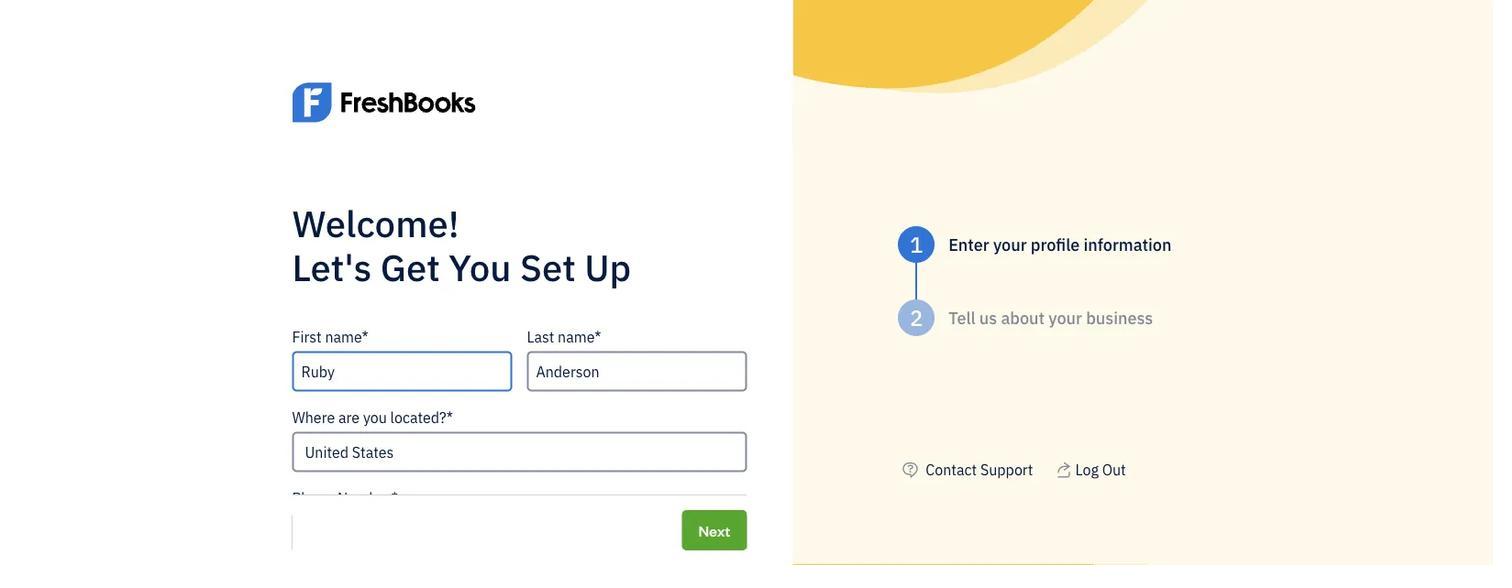 Task type: locate. For each thing, give the bounding box(es) containing it.
name right last
[[558, 328, 594, 347]]

let's
[[292, 244, 372, 291]]

your
[[993, 234, 1027, 255], [1049, 307, 1082, 329]]

1 name from the left
[[325, 328, 362, 347]]

phone number *
[[292, 489, 398, 508]]

name right "first"
[[325, 328, 362, 347]]

where are you located? *
[[292, 408, 453, 428]]

log out
[[1075, 460, 1126, 480]]

* for phone number *
[[391, 489, 398, 508]]

you
[[363, 408, 387, 428]]

0 horizontal spatial your
[[993, 234, 1027, 255]]

phone
[[292, 489, 334, 508]]

contact
[[926, 460, 977, 480]]

1 horizontal spatial your
[[1049, 307, 1082, 329]]

your right 'enter' in the right of the page
[[993, 234, 1027, 255]]

are
[[338, 408, 360, 428]]

out
[[1102, 460, 1126, 480]]

None text field
[[292, 352, 512, 392]]

up
[[584, 244, 631, 291]]

* right you on the left bottom of page
[[446, 408, 453, 428]]

located?
[[390, 408, 446, 428]]

contact support link
[[926, 460, 1033, 480]]

business
[[1086, 307, 1153, 329]]

None text field
[[527, 352, 747, 392]]

last name *
[[527, 328, 601, 347]]

enter
[[948, 234, 989, 255]]

* for last name *
[[594, 328, 601, 347]]

name for last name
[[558, 328, 594, 347]]

number
[[337, 489, 391, 508]]

freshbooks logo image
[[292, 55, 476, 150]]

(123) 456-7890 text field
[[292, 513, 747, 554]]

last
[[527, 328, 554, 347]]

name
[[325, 328, 362, 347], [558, 328, 594, 347]]

1 horizontal spatial name
[[558, 328, 594, 347]]

us
[[979, 307, 997, 329]]

* right "first"
[[362, 328, 368, 347]]

log out button
[[1055, 459, 1126, 481]]

welcome!
[[292, 200, 459, 247]]

0 horizontal spatial name
[[325, 328, 362, 347]]

first name *
[[292, 328, 368, 347]]

your right about at the bottom
[[1049, 307, 1082, 329]]

*
[[362, 328, 368, 347], [594, 328, 601, 347], [446, 408, 453, 428], [391, 489, 398, 508]]

2 name from the left
[[558, 328, 594, 347]]

next
[[698, 521, 730, 541]]

* right phone
[[391, 489, 398, 508]]

* right last
[[594, 328, 601, 347]]

1 vertical spatial your
[[1049, 307, 1082, 329]]



Task type: describe. For each thing, give the bounding box(es) containing it.
support image
[[898, 459, 922, 481]]

get
[[380, 244, 440, 291]]

Country text field
[[294, 434, 745, 471]]

contact support
[[926, 460, 1033, 480]]

set
[[520, 244, 576, 291]]

first
[[292, 328, 322, 347]]

where
[[292, 408, 335, 428]]

logout image
[[1055, 459, 1072, 481]]

tell
[[948, 307, 975, 329]]

name for first name
[[325, 328, 362, 347]]

* for first name *
[[362, 328, 368, 347]]

support
[[980, 460, 1033, 480]]

0 vertical spatial your
[[993, 234, 1027, 255]]

you
[[449, 244, 511, 291]]

about
[[1001, 307, 1045, 329]]

information
[[1084, 234, 1172, 255]]

next button
[[682, 511, 747, 551]]

log
[[1075, 460, 1099, 480]]

profile
[[1031, 234, 1080, 255]]

enter your profile information
[[948, 234, 1172, 255]]

tell us about your business
[[948, 307, 1153, 329]]

welcome! let's get you set up
[[292, 200, 631, 291]]



Task type: vqa. For each thing, say whether or not it's contained in the screenshot.
the tell
yes



